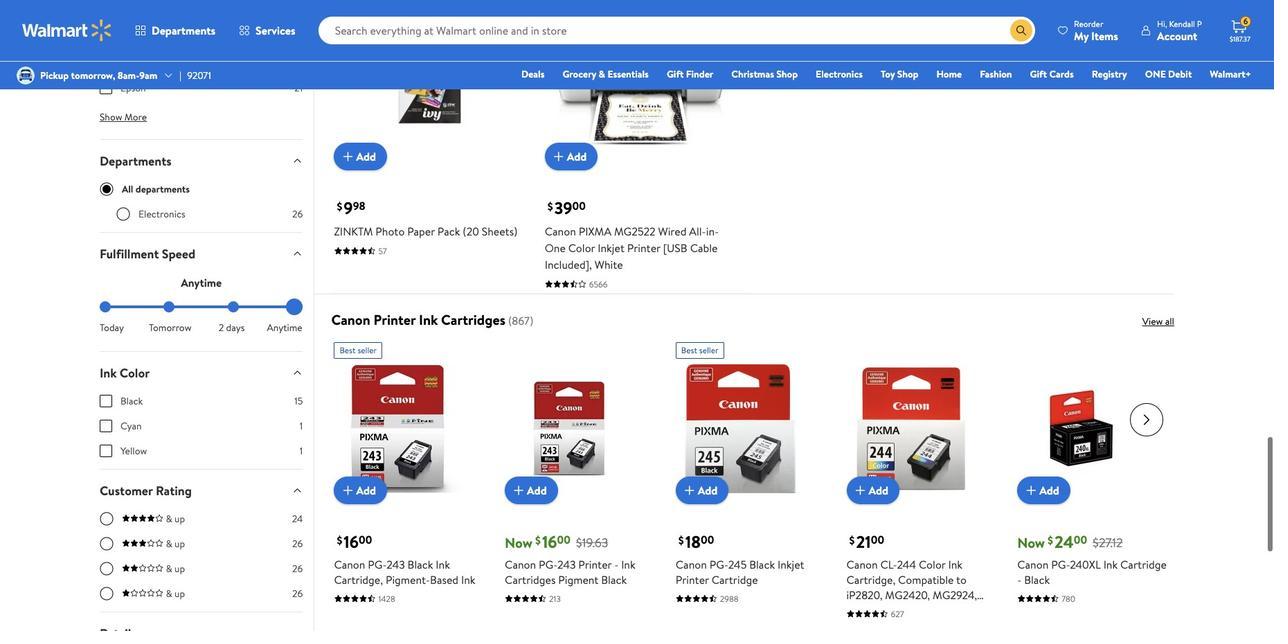 Task type: locate. For each thing, give the bounding box(es) containing it.
0 horizontal spatial inkjet
[[598, 240, 625, 255]]

2 out of 5 stars and up, 26 items radio
[[100, 562, 114, 575]]

3 product group from the left
[[676, 336, 827, 619]]

24 inside customer rating option group
[[292, 512, 303, 526]]

mg492,
[[847, 602, 886, 617]]

3 pg- from the left
[[710, 556, 729, 571]]

2 gift from the left
[[1030, 67, 1047, 81]]

p
[[1198, 18, 1203, 29]]

24 inside now $ 24 00 $27.12 canon  pg-240xl ink cartridge - black
[[1055, 529, 1074, 553]]

up for 2 out of 5 stars and up, 26 items option
[[175, 562, 185, 575]]

now for 16
[[505, 533, 533, 551]]

1 best seller from the left
[[340, 343, 377, 355]]

anytime down anytime option
[[267, 320, 303, 334]]

canon inside canon pixma mg2522 wired all-in- one color inkjet printer [usb cable included], white
[[545, 223, 576, 238]]

ts3120,
[[847, 617, 883, 631]]

1 vertical spatial inkjet
[[778, 556, 805, 571]]

essentials
[[608, 67, 649, 81]]

00 inside $ 39 00
[[573, 198, 586, 213]]

0 horizontal spatial now
[[505, 533, 533, 551]]

rating
[[156, 482, 192, 499]]

- right pigment
[[615, 556, 619, 571]]

1 horizontal spatial electronics
[[816, 67, 863, 81]]

product group containing 24
[[1018, 336, 1169, 619]]

 image
[[17, 66, 35, 85]]

add to cart image
[[340, 147, 356, 164], [551, 147, 567, 164], [340, 481, 356, 498], [682, 481, 698, 498], [1023, 481, 1040, 498]]

gift finder link
[[661, 66, 720, 82]]

1 now from the left
[[505, 533, 533, 551]]

gift inside gift finder link
[[667, 67, 684, 81]]

deals
[[522, 67, 545, 81]]

2988
[[720, 592, 739, 604]]

1 vertical spatial departments
[[100, 152, 172, 169]]

cards
[[1050, 67, 1074, 81]]

1 horizontal spatial shop
[[898, 67, 919, 81]]

00 up canon pg-245 black inkjet printer cartridge
[[701, 532, 714, 547]]

1 horizontal spatial seller
[[700, 343, 719, 355]]

cartridge, inside canon pg-243 black ink cartridge, pigment-based ink
[[334, 571, 383, 587]]

pg- inside now $ 24 00 $27.12 canon  pg-240xl ink cartridge - black
[[1052, 556, 1070, 571]]

0 vertical spatial 21
[[295, 81, 303, 95]]

tomorrow,
[[71, 69, 115, 82]]

0 horizontal spatial add to cart image
[[511, 481, 527, 498]]

2 pg- from the left
[[539, 556, 558, 571]]

21 down services
[[295, 81, 303, 95]]

cartridge down $27.12
[[1121, 556, 1167, 571]]

$ for 18
[[679, 532, 684, 547]]

customer rating button
[[89, 469, 314, 512]]

4 26 from the top
[[292, 586, 303, 600]]

to
[[957, 571, 967, 587]]

00 inside $ 18 00
[[701, 532, 714, 547]]

deals link
[[515, 66, 551, 82]]

best seller
[[340, 343, 377, 355], [682, 343, 719, 355]]

pg- left pigment
[[539, 556, 558, 571]]

cartridge, inside canon cl-244 color ink cartridge, compatible to ip2820, mg2420, mg2924, mg492, mg3020, mg2525, ts3120, ts202, tr4520
[[847, 571, 896, 587]]

00 inside $ 21 00
[[871, 532, 885, 547]]

one debit link
[[1139, 66, 1199, 82]]

& up for the 1 out of 5 stars and up, 26 items option
[[166, 586, 185, 600]]

now inside now $ 24 00 $27.12 canon  pg-240xl ink cartridge - black
[[1018, 533, 1045, 551]]

canon down $ 16 00
[[334, 556, 365, 571]]

0 vertical spatial color
[[568, 240, 595, 255]]

00 left $19.63
[[557, 532, 571, 547]]

0 horizontal spatial 16
[[344, 529, 359, 553]]

one debit
[[1146, 67, 1192, 81]]

0 horizontal spatial 24
[[292, 512, 303, 526]]

1 up from the top
[[175, 512, 185, 526]]

0 horizontal spatial 243
[[387, 556, 405, 571]]

$27.12
[[1093, 533, 1123, 550]]

&
[[599, 67, 605, 81], [166, 512, 172, 526], [166, 537, 172, 550], [166, 562, 172, 575], [166, 586, 172, 600]]

printer inside canon pg-245 black inkjet printer cartridge
[[676, 571, 709, 587]]

pg- up 780
[[1052, 556, 1070, 571]]

4 pg- from the left
[[1052, 556, 1070, 571]]

9
[[344, 195, 353, 219]]

printer inside canon pixma mg2522 wired all-in- one color inkjet printer [usb cable included], white
[[627, 240, 661, 255]]

00 for 18
[[701, 532, 714, 547]]

gift left finder
[[667, 67, 684, 81]]

1 product group from the left
[[334, 336, 486, 619]]

26 for 3 out of 5 stars and up, 26 items option
[[292, 537, 303, 550]]

cartridge inside now $ 24 00 $27.12 canon  pg-240xl ink cartridge - black
[[1121, 556, 1167, 571]]

4 & up from the top
[[166, 586, 185, 600]]

view
[[1143, 314, 1163, 328]]

1 horizontal spatial best seller
[[682, 343, 719, 355]]

15
[[295, 394, 303, 408]]

& up for 4 out of 5 stars and up, 24 items radio on the left bottom of page
[[166, 512, 185, 526]]

1 add to cart image from the left
[[511, 481, 527, 498]]

1 1 from the top
[[300, 419, 303, 433]]

$ 39 00
[[548, 195, 586, 219]]

registry
[[1092, 67, 1128, 81]]

2 horizontal spatial color
[[919, 556, 946, 571]]

0 vertical spatial inkjet
[[598, 240, 625, 255]]

inkjet up white
[[598, 240, 625, 255]]

fulfillment
[[100, 245, 159, 262]]

0 horizontal spatial electronics
[[139, 207, 185, 221]]

black inside the ink color group
[[121, 394, 143, 408]]

account
[[1157, 28, 1198, 43]]

Anytime radio
[[292, 301, 303, 312]]

pixma
[[579, 223, 612, 238]]

printer
[[627, 240, 661, 255], [374, 310, 416, 328], [579, 556, 612, 571], [676, 571, 709, 587]]

2 best from the left
[[682, 343, 698, 355]]

1 gift from the left
[[667, 67, 684, 81]]

1 26 from the top
[[292, 207, 303, 221]]

$19.63
[[576, 533, 609, 550]]

$ inside $ 16 00
[[337, 532, 342, 547]]

best for 16
[[340, 343, 356, 355]]

2 product group from the left
[[505, 336, 657, 619]]

canon up one
[[545, 223, 576, 238]]

gift inside gift cards link
[[1030, 67, 1047, 81]]

Tomorrow radio
[[164, 301, 175, 312]]

add to cart image for 9
[[340, 147, 356, 164]]

0 vertical spatial 24
[[292, 512, 303, 526]]

black inside canon pg-245 black inkjet printer cartridge
[[750, 556, 775, 571]]

2 now from the left
[[1018, 533, 1045, 551]]

2 seller from the left
[[700, 343, 719, 355]]

cartridges inside now $ 16 00 $19.63 canon pg-243 printer - ink cartridges pigment black
[[505, 571, 556, 587]]

cartridges up 213
[[505, 571, 556, 587]]

one
[[1146, 67, 1166, 81]]

now inside now $ 16 00 $19.63 canon pg-243 printer - ink cartridges pigment black
[[505, 533, 533, 551]]

services
[[256, 23, 296, 38]]

0 vertical spatial anytime
[[181, 275, 222, 290]]

243 up 1428
[[387, 556, 405, 571]]

4 product group from the left
[[847, 336, 998, 631]]

1 horizontal spatial 21
[[857, 529, 871, 553]]

$ 16 00
[[337, 529, 372, 553]]

cartridge up 2988
[[712, 571, 758, 587]]

3 & up from the top
[[166, 562, 185, 575]]

gift finder
[[667, 67, 714, 81]]

0 horizontal spatial cartridge
[[712, 571, 758, 587]]

mg2924,
[[933, 587, 977, 602]]

product group
[[334, 336, 486, 619], [505, 336, 657, 619], [676, 336, 827, 619], [847, 336, 998, 631], [1018, 336, 1169, 619]]

1 vertical spatial 24
[[1055, 529, 1074, 553]]

$ for 9
[[337, 198, 342, 213]]

tomorrow
[[149, 320, 192, 334]]

add to cart image
[[511, 481, 527, 498], [852, 481, 869, 498]]

black inside now $ 16 00 $19.63 canon pg-243 printer - ink cartridges pigment black
[[601, 571, 627, 587]]

up
[[175, 512, 185, 526], [175, 537, 185, 550], [175, 562, 185, 575], [175, 586, 185, 600]]

Today radio
[[100, 301, 111, 312]]

cartridge,
[[334, 571, 383, 587], [847, 571, 896, 587]]

57
[[378, 244, 387, 256]]

0 horizontal spatial seller
[[358, 343, 377, 355]]

tab
[[89, 612, 314, 631]]

1 243 from the left
[[387, 556, 405, 571]]

show
[[100, 110, 122, 124]]

1 pg- from the left
[[368, 556, 387, 571]]

0 horizontal spatial cartridge,
[[334, 571, 383, 587]]

gift for gift finder
[[667, 67, 684, 81]]

3 up from the top
[[175, 562, 185, 575]]

1 for cyan
[[300, 419, 303, 433]]

walmart image
[[22, 19, 112, 42]]

213
[[549, 592, 561, 604]]

add button for canon pixma mg2522 wired all-in- one color inkjet printer [usb cable included], white
[[545, 142, 598, 170]]

canon right anytime option
[[331, 310, 370, 328]]

pg- down $ 18 00
[[710, 556, 729, 571]]

243 up 213
[[558, 556, 576, 571]]

add button for $27.12
[[1018, 476, 1071, 503]]

00 up cl-
[[871, 532, 885, 547]]

1 shop from the left
[[777, 67, 798, 81]]

1 vertical spatial cartridges
[[505, 571, 556, 587]]

color up included],
[[568, 240, 595, 255]]

None checkbox
[[100, 444, 112, 457]]

cartridges
[[441, 310, 506, 328], [505, 571, 556, 587]]

00 up pixma
[[573, 198, 586, 213]]

1 vertical spatial color
[[120, 364, 150, 381]]

1 horizontal spatial -
[[1018, 571, 1022, 587]]

now $ 16 00 $19.63 canon pg-243 printer - ink cartridges pigment black
[[505, 529, 636, 587]]

1 horizontal spatial 24
[[1055, 529, 1074, 553]]

& for 3 out of 5 stars and up, 26 items option
[[166, 537, 172, 550]]

view all link
[[1143, 314, 1175, 328]]

0 horizontal spatial best
[[340, 343, 356, 355]]

2 best seller from the left
[[682, 343, 719, 355]]

5 product group from the left
[[1018, 336, 1169, 619]]

00 up canon pg-243 black ink cartridge, pigment-based ink
[[359, 532, 372, 547]]

1 best from the left
[[340, 343, 356, 355]]

2 add to cart image from the left
[[852, 481, 869, 498]]

0 horizontal spatial -
[[615, 556, 619, 571]]

3 26 from the top
[[292, 562, 303, 575]]

1 horizontal spatial 16
[[542, 529, 557, 553]]

electronics left toy
[[816, 67, 863, 81]]

pigment-
[[386, 571, 430, 587]]

None radio
[[116, 207, 130, 221], [228, 301, 239, 312], [116, 207, 130, 221], [228, 301, 239, 312]]

based
[[430, 571, 459, 587]]

canon inside canon pg-243 black ink cartridge, pigment-based ink
[[334, 556, 365, 571]]

compatible
[[898, 571, 954, 587]]

00 inside $ 16 00
[[359, 532, 372, 547]]

24
[[292, 512, 303, 526], [1055, 529, 1074, 553]]

2 16 from the left
[[542, 529, 557, 553]]

cartridges left (867)
[[441, 310, 506, 328]]

search icon image
[[1016, 25, 1027, 36]]

anytime up how fast do you want your order? "option group"
[[181, 275, 222, 290]]

gift cards
[[1030, 67, 1074, 81]]

canon for ink
[[331, 310, 370, 328]]

canon for 245
[[676, 556, 707, 571]]

2 1 from the top
[[300, 444, 303, 458]]

1 horizontal spatial 243
[[558, 556, 576, 571]]

0 horizontal spatial best seller
[[340, 343, 377, 355]]

black
[[121, 394, 143, 408], [408, 556, 433, 571], [750, 556, 775, 571], [601, 571, 627, 587], [1025, 571, 1050, 587]]

up for the 1 out of 5 stars and up, 26 items option
[[175, 586, 185, 600]]

26 for 2 out of 5 stars and up, 26 items option
[[292, 562, 303, 575]]

add button for 21
[[847, 476, 900, 503]]

3 out of 5 stars and up, 26 items radio
[[100, 537, 114, 550]]

2 vertical spatial color
[[919, 556, 946, 571]]

seller for 16
[[358, 343, 377, 355]]

0 vertical spatial electronics
[[816, 67, 863, 81]]

all
[[1166, 314, 1175, 328]]

gift
[[667, 67, 684, 81], [1030, 67, 1047, 81]]

None range field
[[100, 305, 303, 308]]

shop right christmas
[[777, 67, 798, 81]]

home link
[[931, 66, 969, 82]]

1 horizontal spatial inkjet
[[778, 556, 805, 571]]

gift left cards
[[1030, 67, 1047, 81]]

color down today on the bottom of page
[[120, 364, 150, 381]]

all
[[122, 182, 133, 196]]

color right 244 at the bottom of the page
[[919, 556, 946, 571]]

included],
[[545, 256, 592, 271]]

pg- inside canon pg-245 black inkjet printer cartridge
[[710, 556, 729, 571]]

canon inside canon pg-245 black inkjet printer cartridge
[[676, 556, 707, 571]]

16 left $19.63
[[542, 529, 557, 553]]

add button for zinktm photo paper pack (20 sheets)
[[334, 142, 387, 170]]

departments tab
[[89, 140, 314, 182]]

2 243 from the left
[[558, 556, 576, 571]]

780
[[1062, 592, 1076, 604]]

& up for 2 out of 5 stars and up, 26 items option
[[166, 562, 185, 575]]

pack
[[438, 223, 460, 238]]

shop right toy
[[898, 67, 919, 81]]

[usb
[[663, 240, 688, 255]]

none checkbox inside the ink color group
[[100, 444, 112, 457]]

- right to
[[1018, 571, 1022, 587]]

canon left "240xl"
[[1018, 556, 1049, 571]]

1 cartridge, from the left
[[334, 571, 383, 587]]

customer
[[100, 482, 153, 499]]

1 horizontal spatial cartridge
[[1121, 556, 1167, 571]]

0 horizontal spatial gift
[[667, 67, 684, 81]]

4 up from the top
[[175, 586, 185, 600]]

christmas
[[732, 67, 774, 81]]

|
[[180, 69, 182, 82]]

more
[[125, 110, 147, 124]]

electronics down "departments" at the top left of the page
[[139, 207, 185, 221]]

canon inside canon cl-244 color ink cartridge, compatible to ip2820, mg2420, mg2924, mg492, mg3020, mg2525, ts3120, ts202, tr4520
[[847, 556, 878, 571]]

departments up all
[[100, 152, 172, 169]]

21 up ip2820, at the right of the page
[[857, 529, 871, 553]]

$ inside $ 18 00
[[679, 532, 684, 547]]

2 26 from the top
[[292, 537, 303, 550]]

canon for 244
[[847, 556, 878, 571]]

fashion link
[[974, 66, 1019, 82]]

pg- down $ 16 00
[[368, 556, 387, 571]]

$ inside $ 39 00
[[548, 198, 553, 213]]

& up for 3 out of 5 stars and up, 26 items option
[[166, 537, 185, 550]]

inkjet inside canon pg-245 black inkjet printer cartridge
[[778, 556, 805, 571]]

1 horizontal spatial color
[[568, 240, 595, 255]]

1 horizontal spatial gift
[[1030, 67, 1047, 81]]

(867)
[[508, 312, 534, 328]]

yellow
[[121, 444, 147, 458]]

add for $27.12
[[1040, 482, 1060, 497]]

canon down $ 21 00 on the bottom right of the page
[[847, 556, 878, 571]]

1 horizontal spatial cartridge,
[[847, 571, 896, 587]]

1 horizontal spatial add to cart image
[[852, 481, 869, 498]]

grocery & essentials
[[563, 67, 649, 81]]

$ inside $ 21 00
[[850, 532, 855, 547]]

pickup tomorrow, 8am-9am
[[40, 69, 157, 82]]

color inside canon cl-244 color ink cartridge, compatible to ip2820, mg2420, mg2924, mg492, mg3020, mg2525, ts3120, ts202, tr4520
[[919, 556, 946, 571]]

$ inside '$ 9 98'
[[337, 198, 342, 213]]

canon for 243
[[334, 556, 365, 571]]

departments up |
[[152, 23, 215, 38]]

6
[[1244, 15, 1248, 27]]

2 cartridge, from the left
[[847, 571, 896, 587]]

1 seller from the left
[[358, 343, 377, 355]]

1 & up from the top
[[166, 512, 185, 526]]

add button for $19.63
[[505, 476, 558, 503]]

grocery & essentials link
[[557, 66, 655, 82]]

1 horizontal spatial best
[[682, 343, 698, 355]]

2 up from the top
[[175, 537, 185, 550]]

electronics link
[[810, 66, 869, 82]]

customer rating option group
[[100, 512, 303, 611]]

1 vertical spatial 1
[[300, 444, 303, 458]]

ink inside canon cl-244 color ink cartridge, compatible to ip2820, mg2420, mg2924, mg492, mg3020, mg2525, ts3120, ts202, tr4520
[[949, 556, 963, 571]]

1 horizontal spatial anytime
[[267, 320, 303, 334]]

canon down 18
[[676, 556, 707, 571]]

inkjet right '245'
[[778, 556, 805, 571]]

add to cart image for $
[[1023, 481, 1040, 498]]

1 vertical spatial anytime
[[267, 320, 303, 334]]

None checkbox
[[100, 82, 112, 94], [100, 395, 112, 407], [100, 420, 112, 432], [100, 82, 112, 94], [100, 395, 112, 407], [100, 420, 112, 432]]

2 shop from the left
[[898, 67, 919, 81]]

now $ 24 00 $27.12 canon  pg-240xl ink cartridge - black
[[1018, 529, 1167, 587]]

0 horizontal spatial color
[[120, 364, 150, 381]]

registry link
[[1086, 66, 1134, 82]]

cartridge inside canon pg-245 black inkjet printer cartridge
[[712, 571, 758, 587]]

00 up "240xl"
[[1074, 532, 1088, 547]]

cartridge, up "mg492,"
[[847, 571, 896, 587]]

0 horizontal spatial shop
[[777, 67, 798, 81]]

00 for 21
[[871, 532, 885, 547]]

add for canon pixma mg2522 wired all-in- one color inkjet printer [usb cable included], white
[[567, 148, 587, 163]]

1 horizontal spatial now
[[1018, 533, 1045, 551]]

kendall
[[1170, 18, 1196, 29]]

$ for 21
[[850, 532, 855, 547]]

add
[[356, 148, 376, 163], [567, 148, 587, 163], [356, 482, 376, 497], [527, 482, 547, 497], [698, 482, 718, 497], [869, 482, 889, 497], [1040, 482, 1060, 497]]

customer rating
[[100, 482, 192, 499]]

2 & up from the top
[[166, 537, 185, 550]]

canon left pigment
[[505, 556, 536, 571]]

photo
[[376, 223, 405, 238]]

cartridge, up 1428
[[334, 571, 383, 587]]

inkjet
[[598, 240, 625, 255], [778, 556, 805, 571]]

16 up canon pg-243 black ink cartridge, pigment-based ink
[[344, 529, 359, 553]]

0 vertical spatial 1
[[300, 419, 303, 433]]

$ inside now $ 24 00 $27.12 canon  pg-240xl ink cartridge - black
[[1048, 532, 1054, 547]]



Task type: vqa. For each thing, say whether or not it's contained in the screenshot.
the Black in Now $ 24 00 $27.12 Canon  Pg-240Xl Ink Cartridge - Black
yes



Task type: describe. For each thing, give the bounding box(es) containing it.
how fast do you want your order? option group
[[100, 301, 303, 334]]

sheets)
[[482, 223, 518, 238]]

mg2522
[[614, 223, 656, 238]]

wired
[[658, 223, 687, 238]]

canon inside now $ 24 00 $27.12 canon  pg-240xl ink cartridge - black
[[1018, 556, 1049, 571]]

cartridge, for pg-
[[334, 571, 383, 587]]

one
[[545, 240, 566, 255]]

& for 2 out of 5 stars and up, 26 items option
[[166, 562, 172, 575]]

days
[[226, 320, 245, 334]]

$ for 16
[[337, 532, 342, 547]]

toy shop
[[881, 67, 919, 81]]

4 out of 5 stars and up, 24 items radio
[[100, 512, 114, 526]]

$ for 39
[[548, 198, 553, 213]]

toy
[[881, 67, 895, 81]]

seller for 18
[[700, 343, 719, 355]]

debit
[[1169, 67, 1192, 81]]

6566
[[589, 278, 608, 289]]

fulfillment speed tab
[[89, 233, 314, 275]]

$ 18 00
[[679, 529, 714, 553]]

show more
[[100, 110, 147, 124]]

16 inside now $ 16 00 $19.63 canon pg-243 printer - ink cartridges pigment black
[[542, 529, 557, 553]]

finder
[[686, 67, 714, 81]]

ts202,
[[885, 617, 918, 631]]

canon cl-244 color ink cartridge, compatible to ip2820, mg2420, mg2924, mg492, mg3020, mg2525, ts3120, ts202, tr4520 and tr4522 image
[[847, 364, 976, 492]]

add to cart image for $19.63
[[511, 481, 527, 498]]

ink inside now $ 24 00 $27.12 canon  pg-240xl ink cartridge - black
[[1104, 556, 1118, 571]]

pg- inside canon pg-243 black ink cartridge, pigment-based ink
[[368, 556, 387, 571]]

black inside now $ 24 00 $27.12 canon  pg-240xl ink cartridge - black
[[1025, 571, 1050, 587]]

best seller for 16
[[340, 343, 377, 355]]

color inside dropdown button
[[120, 364, 150, 381]]

- inside now $ 16 00 $19.63 canon pg-243 printer - ink cartridges pigment black
[[615, 556, 619, 571]]

canon pg-243 black ink cartridge, pigment-based ink
[[334, 556, 476, 587]]

zinktm photo paper pack (20 sheets) image
[[334, 0, 526, 159]]

pg- inside now $ 16 00 $19.63 canon pg-243 printer - ink cartridges pigment black
[[539, 556, 558, 571]]

now for 24
[[1018, 533, 1045, 551]]

canon pg-243 printer - ink cartridges pigment black image
[[505, 364, 634, 492]]

add to cart image for 21
[[852, 481, 869, 498]]

cartridge, for cl-
[[847, 571, 896, 587]]

ink inside dropdown button
[[100, 364, 117, 381]]

00 inside now $ 16 00 $19.63 canon pg-243 printer - ink cartridges pigment black
[[557, 532, 571, 547]]

& for 4 out of 5 stars and up, 24 items radio on the left bottom of page
[[166, 512, 172, 526]]

product group containing 18
[[676, 336, 827, 619]]

26 for the 1 out of 5 stars and up, 26 items option
[[292, 586, 303, 600]]

show more button
[[89, 106, 158, 128]]

mg2420,
[[886, 587, 930, 602]]

today
[[100, 320, 124, 334]]

ip2820,
[[847, 587, 883, 602]]

canon for mg2522
[[545, 223, 576, 238]]

items
[[1092, 28, 1119, 43]]

best seller for 18
[[682, 343, 719, 355]]

1 vertical spatial electronics
[[139, 207, 185, 221]]

244
[[897, 556, 917, 571]]

all-
[[689, 223, 706, 238]]

canon pg-245 black inkjet printer cartridge image
[[676, 364, 805, 492]]

canon cl-244 color ink cartridge, compatible to ip2820, mg2420, mg2924, mg492, mg3020, mg2525, ts3120, ts202, tr4520
[[847, 556, 980, 631]]

pigment
[[559, 571, 599, 587]]

canon pixma mg2522 wired all-in-one color inkjet printer [usb cable included], white image
[[545, 0, 736, 159]]

departments
[[136, 182, 190, 196]]

Search search field
[[318, 17, 1036, 44]]

departments inside departments tab
[[100, 152, 172, 169]]

view all
[[1143, 314, 1175, 328]]

00 inside now $ 24 00 $27.12 canon  pg-240xl ink cartridge - black
[[1074, 532, 1088, 547]]

0 vertical spatial departments button
[[123, 14, 227, 47]]

inkjet inside canon pixma mg2522 wired all-in- one color inkjet printer [usb cable included], white
[[598, 240, 625, 255]]

color inside canon pixma mg2522 wired all-in- one color inkjet printer [usb cable included], white
[[568, 240, 595, 255]]

$ 9 98
[[337, 195, 366, 219]]

$ 21 00
[[850, 529, 885, 553]]

reorder
[[1074, 18, 1104, 29]]

- inside now $ 24 00 $27.12 canon  pg-240xl ink cartridge - black
[[1018, 571, 1022, 587]]

mg3020,
[[888, 602, 933, 617]]

243 inside canon pg-243 black ink cartridge, pigment-based ink
[[387, 556, 405, 571]]

canon pixma mg2522 wired all-in- one color inkjet printer [usb cable included], white
[[545, 223, 719, 271]]

9am
[[139, 69, 157, 82]]

| 92071
[[180, 69, 211, 82]]

00 for 39
[[573, 198, 586, 213]]

2 days
[[219, 320, 245, 334]]

fulfillment speed
[[100, 245, 195, 262]]

$187.37
[[1230, 34, 1251, 44]]

best for 18
[[682, 343, 698, 355]]

paper
[[407, 223, 435, 238]]

canon inside now $ 16 00 $19.63 canon pg-243 printer - ink cartridges pigment black
[[505, 556, 536, 571]]

printer inside now $ 16 00 $19.63 canon pg-243 printer - ink cartridges pigment black
[[579, 556, 612, 571]]

Walmart Site-Wide search field
[[318, 17, 1036, 44]]

243 inside now $ 16 00 $19.63 canon pg-243 printer - ink cartridges pigment black
[[558, 556, 576, 571]]

gift cards link
[[1024, 66, 1080, 82]]

245
[[729, 556, 747, 571]]

anytime inside how fast do you want your order? "option group"
[[267, 320, 303, 334]]

reorder my items
[[1074, 18, 1119, 43]]

1 16 from the left
[[344, 529, 359, 553]]

speed
[[162, 245, 195, 262]]

shop for toy shop
[[898, 67, 919, 81]]

in-
[[706, 223, 719, 238]]

1 out of 5 stars and up, 26 items radio
[[100, 586, 114, 600]]

$ inside now $ 16 00 $19.63 canon pg-243 printer - ink cartridges pigment black
[[535, 532, 541, 547]]

0 vertical spatial cartridges
[[441, 310, 506, 328]]

1 vertical spatial departments button
[[89, 140, 314, 182]]

zinktm photo paper pack (20 sheets)
[[334, 223, 518, 238]]

walmart+
[[1210, 67, 1252, 81]]

canon printer ink cartridges (867)
[[331, 310, 534, 328]]

up for 4 out of 5 stars and up, 24 items radio on the left bottom of page
[[175, 512, 185, 526]]

add for zinktm photo paper pack (20 sheets)
[[356, 148, 376, 163]]

0 vertical spatial departments
[[152, 23, 215, 38]]

services button
[[227, 14, 307, 47]]

fulfillment speed button
[[89, 233, 314, 275]]

98
[[353, 198, 366, 213]]

gift for gift cards
[[1030, 67, 1047, 81]]

1428
[[378, 592, 395, 604]]

customer rating tab
[[89, 469, 314, 512]]

cyan
[[121, 419, 142, 433]]

christmas shop
[[732, 67, 798, 81]]

All departments radio
[[100, 182, 114, 196]]

home
[[937, 67, 962, 81]]

cl-
[[881, 556, 897, 571]]

add to cart image for 39
[[551, 147, 567, 164]]

1 vertical spatial 21
[[857, 529, 871, 553]]

add for $19.63
[[527, 482, 547, 497]]

add for 21
[[869, 482, 889, 497]]

up for 3 out of 5 stars and up, 26 items option
[[175, 537, 185, 550]]

next slide for canon printer ink cartridges list image
[[1130, 402, 1164, 436]]

ink color button
[[89, 352, 314, 394]]

ink inside now $ 16 00 $19.63 canon pg-243 printer - ink cartridges pigment black
[[621, 556, 636, 571]]

ink color group
[[100, 394, 303, 469]]

grocery
[[563, 67, 597, 81]]

cable
[[690, 240, 718, 255]]

fashion
[[980, 67, 1012, 81]]

627
[[891, 607, 904, 619]]

all departments
[[122, 182, 190, 196]]

product group containing 21
[[847, 336, 998, 631]]

ink color tab
[[89, 352, 314, 394]]

0 horizontal spatial anytime
[[181, 275, 222, 290]]

shop for christmas shop
[[777, 67, 798, 81]]

hi,
[[1157, 18, 1168, 29]]

18
[[686, 529, 701, 553]]

0 horizontal spatial 21
[[295, 81, 303, 95]]

canon pg-243 black ink cartridge, pigment-based ink image
[[334, 364, 463, 492]]

1 for yellow
[[300, 444, 303, 458]]

8am-
[[118, 69, 139, 82]]

walmart+ link
[[1204, 66, 1258, 82]]

christmas shop link
[[725, 66, 804, 82]]

(20
[[463, 223, 479, 238]]

black inside canon pg-243 black ink cartridge, pigment-based ink
[[408, 556, 433, 571]]

00 for 16
[[359, 532, 372, 547]]

canon  pg-240xl ink cartridge - black image
[[1018, 364, 1147, 492]]

39
[[555, 195, 573, 219]]

& for the 1 out of 5 stars and up, 26 items option
[[166, 586, 172, 600]]



